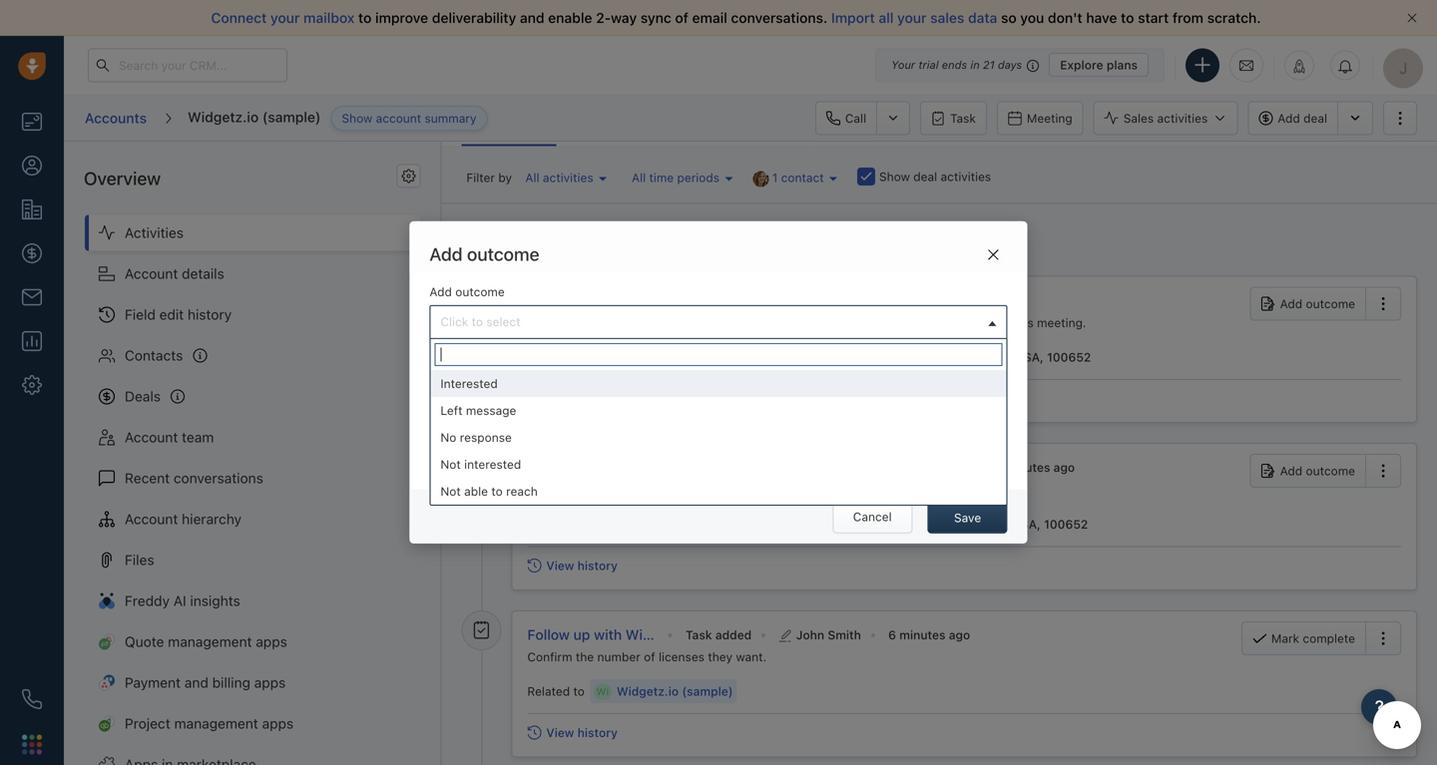 Task type: describe. For each thing, give the bounding box(es) containing it.
0 vertical spatial trial
[[919, 58, 939, 71]]

explore
[[1060, 58, 1104, 72]]

not able to reach
[[441, 485, 538, 499]]

plans
[[1107, 58, 1138, 72]]

confirm
[[527, 650, 573, 664]]

1 contact
[[772, 171, 824, 185]]

added for (sample)
[[716, 628, 752, 642]]

apps for project management apps
[[262, 716, 294, 732]]

connect
[[211, 9, 267, 26]]

to down 'how'
[[573, 350, 585, 364]]

view history for up
[[546, 726, 618, 740]]

confirm the number of licenses they want.
[[527, 650, 767, 664]]

all activities
[[525, 171, 594, 185]]

you
[[1021, 9, 1045, 26]]

description
[[430, 361, 494, 375]]

view for weekly
[[546, 392, 574, 406]]

payment
[[125, 675, 181, 691]]

by
[[498, 171, 512, 185]]

click
[[441, 315, 468, 329]]

save
[[954, 511, 981, 525]]

so
[[1001, 9, 1017, 26]]

widgetz.io (sample) for second widgetz.io (sample) link from the top of the page
[[617, 685, 733, 699]]

have
[[1086, 9, 1118, 26]]

meeting.
[[1037, 316, 1087, 330]]

connect your mailbox link
[[211, 9, 358, 26]]

call button
[[815, 101, 877, 135]]

licenses
[[659, 650, 705, 664]]

all activities link
[[520, 166, 612, 190]]

1 horizontal spatial of
[[675, 9, 689, 26]]

0 vertical spatial st.,
[[883, 350, 903, 364]]

activities
[[125, 225, 184, 241]]

edit
[[159, 306, 184, 323]]

smith for follow up with widgetz (sample)
[[828, 628, 861, 642]]

ago for follow up with widgetz (sample)
[[949, 628, 971, 642]]

add outcome button for courtesy call to make sure customer has everything they need.
[[1251, 454, 1366, 488]]

not for not interested
[[441, 458, 461, 472]]

account for account team
[[125, 429, 178, 446]]

want.
[[736, 650, 767, 664]]

(sample) up interested option
[[682, 350, 733, 364]]

quote
[[125, 634, 164, 650]]

meeting for meeting added
[[686, 294, 733, 308]]

answer
[[823, 316, 863, 330]]

details
[[182, 265, 224, 282]]

1 vertical spatial beckford
[[825, 518, 877, 532]]

meeting button
[[997, 101, 1084, 135]]

courtesy
[[527, 483, 579, 497]]

0 horizontal spatial with
[[594, 627, 622, 643]]

improve
[[375, 9, 428, 26]]

john smith for follow up with widgetz (sample)
[[796, 628, 861, 642]]

6 for follow up with widgetz (sample)
[[889, 628, 896, 642]]

task added
[[686, 628, 752, 642]]

field
[[125, 306, 156, 323]]

6 for weekly sync-up with widgetz (sample)
[[909, 294, 917, 308]]

activities for sales activities
[[1158, 111, 1208, 125]]

view history link for weekly
[[527, 392, 618, 406]]

(sample) down licenses
[[682, 685, 733, 699]]

1 vertical spatial apps
[[254, 675, 286, 691]]

0 vertical spatial 604-5854 beckford st., glendale, arizona, usa, 100652
[[764, 350, 1091, 364]]

1 widgetz.io (sample) link from the top
[[617, 349, 733, 366]]

show for show deal activities
[[880, 170, 910, 184]]

1 your from the left
[[271, 9, 300, 26]]

0 vertical spatial 604-
[[764, 350, 793, 364]]

2 related from the top
[[527, 685, 570, 699]]

response
[[460, 431, 512, 445]]

insights
[[190, 593, 240, 609]]

1 vertical spatial and
[[185, 675, 209, 691]]

to down "the"
[[573, 685, 585, 699]]

1 vertical spatial 604-
[[761, 518, 790, 532]]

need.
[[851, 483, 883, 497]]

november
[[518, 229, 601, 251]]

add deal
[[1278, 111, 1328, 125]]

don't
[[1048, 9, 1083, 26]]

deals
[[125, 388, 161, 405]]

history right edit
[[188, 306, 232, 323]]

interested
[[464, 458, 521, 472]]

1 vertical spatial 5854
[[790, 518, 821, 532]]

recent
[[125, 470, 170, 487]]

management for project
[[174, 716, 258, 732]]

hierarchy
[[182, 511, 242, 527]]

no response
[[441, 431, 512, 445]]

john for follow up with widgetz (sample)
[[796, 628, 825, 642]]

ago for weekly sync-up with widgetz (sample)
[[969, 294, 991, 308]]

freshworks switcher image
[[22, 735, 42, 755]]

task for task
[[950, 111, 976, 125]]

scratch.
[[1208, 9, 1261, 26]]

mark complete button
[[1242, 622, 1366, 656]]

add outcome button for check how their trial is going, see if they need help, answer open questions from previous meeting.
[[1251, 287, 1366, 321]]

show deal activities
[[880, 170, 992, 184]]

make
[[619, 483, 649, 497]]

reach
[[506, 485, 538, 499]]

ai
[[174, 593, 186, 609]]

1 vertical spatial up
[[574, 627, 590, 643]]

task button
[[921, 101, 987, 135]]

list box containing interested
[[431, 370, 1007, 505]]

enable
[[548, 9, 592, 26]]

view for follow
[[546, 726, 574, 740]]

freddy ai insights
[[125, 593, 240, 609]]

history for confirm the number of licenses they want.
[[578, 726, 618, 740]]

activities for all activities
[[543, 171, 594, 185]]

conversations.
[[731, 9, 828, 26]]

2 widgetz.io (sample) link from the top
[[617, 683, 733, 701]]

6 minutes ago for follow up with widgetz (sample)
[[889, 628, 971, 642]]

to inside option
[[492, 485, 503, 499]]

they inside 6 minutes ago courtesy call to make sure customer has everything they need.
[[823, 483, 848, 497]]

mark
[[1272, 632, 1300, 646]]

call
[[845, 111, 867, 125]]

need
[[760, 316, 788, 330]]

0 vertical spatial 100652
[[1047, 350, 1091, 364]]

2-
[[596, 9, 611, 26]]

1 contact button
[[748, 165, 843, 190]]

up inside 'link'
[[616, 292, 633, 309]]

2 your from the left
[[898, 9, 927, 26]]

john for weekly sync-up with widgetz (sample)
[[817, 294, 845, 308]]

overview
[[84, 168, 161, 189]]

sync-
[[579, 292, 616, 309]]

0 vertical spatial widgetz.io (sample)
[[188, 109, 321, 125]]

questions
[[898, 316, 953, 330]]

save button
[[928, 500, 1008, 534]]

ago inside 6 minutes ago courtesy call to make sure customer has everything they need.
[[1054, 461, 1075, 475]]

to inside 6 minutes ago courtesy call to make sure customer has everything they need.
[[605, 483, 616, 497]]

meeting for meeting
[[1027, 111, 1073, 125]]

previous
[[986, 316, 1034, 330]]

Add details for quick context... text field
[[430, 386, 1008, 470]]

summary
[[425, 111, 477, 125]]

phone image
[[22, 690, 42, 710]]

recent conversations
[[125, 470, 263, 487]]

not interested option
[[431, 451, 1007, 478]]

click to select
[[441, 315, 521, 329]]

mng settings image
[[402, 169, 416, 183]]

sales activities
[[1124, 111, 1208, 125]]

6 minutes ago for weekly sync-up with widgetz (sample)
[[909, 294, 991, 308]]

minutes for follow up with widgetz (sample)
[[900, 628, 946, 642]]

0 vertical spatial widgetz.io
[[188, 109, 259, 125]]

task for task added
[[686, 628, 712, 642]]

connect your mailbox to improve deliverability and enable 2-way sync of email conversations. import all your sales data so you don't have to start from scratch.
[[211, 9, 1261, 26]]

1 vertical spatial st.,
[[880, 518, 900, 532]]

explore plans
[[1060, 58, 1138, 72]]

1 vertical spatial 604-5854 beckford st., glendale, arizona, usa, 100652
[[761, 518, 1088, 532]]

freddy
[[125, 593, 170, 609]]

filter
[[467, 171, 495, 185]]

to right mailbox
[[358, 9, 372, 26]]

way
[[611, 9, 637, 26]]

Search your CRM... text field
[[88, 48, 288, 82]]

customer
[[681, 483, 734, 497]]

2 related to from the top
[[527, 685, 585, 699]]

2 vertical spatial widgetz.io
[[617, 685, 679, 699]]

not for not able to reach
[[441, 485, 461, 499]]

how
[[567, 316, 590, 330]]

sales
[[1124, 111, 1154, 125]]



Task type: vqa. For each thing, say whether or not it's contained in the screenshot.
email icon
no



Task type: locate. For each thing, give the bounding box(es) containing it.
to inside dropdown button
[[472, 315, 483, 329]]

of right sync
[[675, 9, 689, 26]]

they down task added
[[708, 650, 733, 664]]

21
[[983, 58, 995, 71]]

0 vertical spatial usa,
[[1015, 350, 1044, 364]]

0 horizontal spatial from
[[956, 316, 982, 330]]

able
[[464, 485, 488, 499]]

2 add outcome button from the top
[[1251, 454, 1366, 488]]

1 vertical spatial john
[[796, 628, 825, 642]]

help,
[[792, 316, 819, 330]]

1 vertical spatial show
[[880, 170, 910, 184]]

follow up with widgetz (sample) link
[[527, 627, 743, 644]]

account details
[[125, 265, 224, 282]]

trial left is
[[622, 316, 644, 330]]

widgetz.io (sample) link down licenses
[[617, 683, 733, 701]]

1 vertical spatial widgetz.io (sample)
[[617, 350, 733, 364]]

1 vertical spatial deal
[[914, 170, 938, 184]]

0 vertical spatial of
[[675, 9, 689, 26]]

history down "the"
[[578, 726, 618, 740]]

1 horizontal spatial all
[[632, 171, 646, 185]]

not left able
[[441, 485, 461, 499]]

project
[[125, 716, 170, 732]]

check
[[527, 316, 563, 330]]

meeting inside button
[[1027, 111, 1073, 125]]

up up "the"
[[574, 627, 590, 643]]

not
[[441, 458, 461, 472], [441, 485, 461, 499]]

widgetz
[[669, 292, 724, 309], [626, 627, 681, 643]]

None search field
[[435, 343, 1003, 366]]

1 vertical spatial task
[[686, 628, 712, 642]]

1 horizontal spatial with
[[637, 292, 665, 309]]

widgetz.io down "confirm the number of licenses they want." in the bottom of the page
[[617, 685, 679, 699]]

0 vertical spatial added
[[736, 294, 772, 308]]

1 horizontal spatial task
[[950, 111, 976, 125]]

usa,
[[1015, 350, 1044, 364], [1012, 518, 1041, 532]]

task inside button
[[950, 111, 976, 125]]

0 vertical spatial 6 minutes ago
[[909, 294, 991, 308]]

account
[[125, 265, 178, 282], [125, 429, 178, 446], [125, 511, 178, 527]]

check how their trial is going, see if they need help, answer open questions from previous meeting.
[[527, 316, 1087, 330]]

glendale, right cancel
[[903, 518, 958, 532]]

mailbox
[[304, 9, 355, 26]]

2 vertical spatial view
[[546, 726, 574, 740]]

apps up payment and billing apps
[[256, 634, 287, 650]]

1 horizontal spatial and
[[520, 9, 545, 26]]

to left the start
[[1121, 9, 1135, 26]]

604- down everything
[[761, 518, 790, 532]]

(sample) up need
[[727, 292, 786, 309]]

related to down confirm
[[527, 685, 585, 699]]

widgetz.io (sample) down 'going,'
[[617, 350, 733, 364]]

1 vertical spatial view history link
[[527, 559, 618, 573]]

usa, right the save
[[1012, 518, 1041, 532]]

604- down need
[[764, 350, 793, 364]]

close image
[[1408, 13, 1418, 23]]

apps
[[256, 634, 287, 650], [254, 675, 286, 691], [262, 716, 294, 732]]

activities up today, november 17, 2023
[[543, 171, 594, 185]]

0 vertical spatial smith
[[848, 294, 882, 308]]

deal for add
[[1304, 111, 1328, 125]]

widgetz.io (sample) down search your crm... text field
[[188, 109, 321, 125]]

1 vertical spatial john smith
[[796, 628, 861, 642]]

0 vertical spatial 5854
[[793, 350, 824, 364]]

beckford down "need."
[[825, 518, 877, 532]]

0 horizontal spatial up
[[574, 627, 590, 643]]

widgetz.io (sample) for first widgetz.io (sample) link from the top
[[617, 350, 733, 364]]

widgetz.io
[[188, 109, 259, 125], [617, 350, 679, 364], [617, 685, 679, 699]]

0 vertical spatial task
[[950, 111, 976, 125]]

beckford down answer
[[828, 350, 880, 364]]

1 account from the top
[[125, 265, 178, 282]]

0 vertical spatial arizona,
[[964, 350, 1012, 364]]

account up the recent
[[125, 429, 178, 446]]

weekly sync-up with widgetz (sample) link
[[527, 292, 786, 309]]

6 minutes ago
[[909, 294, 991, 308], [889, 628, 971, 642]]

1 vertical spatial trial
[[622, 316, 644, 330]]

all
[[525, 171, 540, 185], [632, 171, 646, 185]]

1 vertical spatial of
[[644, 650, 655, 664]]

history for check how their trial is going, see if they need help, answer open questions from previous meeting.
[[578, 392, 618, 406]]

if
[[722, 316, 729, 330]]

mark complete
[[1272, 632, 1356, 646]]

glendale, down questions
[[906, 350, 961, 364]]

1 vertical spatial 6
[[993, 461, 1001, 475]]

0 horizontal spatial 6
[[889, 628, 896, 642]]

interested
[[441, 377, 498, 391]]

2 horizontal spatial 6
[[993, 461, 1001, 475]]

(sample)
[[262, 109, 321, 125], [727, 292, 786, 309], [682, 350, 733, 364], [684, 627, 743, 643], [682, 685, 733, 699]]

activities right "sales"
[[1158, 111, 1208, 125]]

team
[[182, 429, 214, 446]]

5854 down everything
[[790, 518, 821, 532]]

view down confirm
[[546, 726, 574, 740]]

2 not from the top
[[441, 485, 461, 499]]

not down no
[[441, 458, 461, 472]]

account for account details
[[125, 265, 178, 282]]

1 view history link from the top
[[527, 392, 618, 406]]

task
[[950, 111, 976, 125], [686, 628, 712, 642]]

history down their
[[578, 392, 618, 406]]

task down your trial ends in 21 days
[[950, 111, 976, 125]]

0 vertical spatial and
[[520, 9, 545, 26]]

deal down what's new icon
[[1304, 111, 1328, 125]]

see
[[698, 316, 718, 330]]

2 view history link from the top
[[527, 559, 618, 573]]

0 vertical spatial they
[[732, 316, 757, 330]]

1 horizontal spatial 6
[[909, 294, 917, 308]]

account hierarchy
[[125, 511, 242, 527]]

management
[[168, 634, 252, 650], [174, 716, 258, 732]]

0 vertical spatial beckford
[[828, 350, 880, 364]]

deal for show
[[914, 170, 938, 184]]

100652 right the save
[[1044, 518, 1088, 532]]

1 vertical spatial added
[[716, 628, 752, 642]]

all for all activities
[[525, 171, 540, 185]]

1 vertical spatial management
[[174, 716, 258, 732]]

0 vertical spatial up
[[616, 292, 633, 309]]

1 horizontal spatial trial
[[919, 58, 939, 71]]

what's new image
[[1293, 59, 1307, 73]]

0 vertical spatial view history
[[546, 392, 618, 406]]

weekly
[[527, 292, 575, 309]]

apps for quote management apps
[[256, 634, 287, 650]]

6 inside 6 minutes ago courtesy call to make sure customer has everything they need.
[[993, 461, 1001, 475]]

show for show account summary
[[342, 111, 373, 125]]

604-5854 beckford st., glendale, arizona, usa, 100652
[[764, 350, 1091, 364], [761, 518, 1088, 532]]

view history link for follow
[[527, 726, 618, 740]]

meeting up see
[[686, 294, 733, 308]]

related to down check
[[527, 350, 585, 364]]

widgetz.io (sample) down licenses
[[617, 685, 733, 699]]

604-5854 beckford st., glendale, arizona, usa, 100652 down "need."
[[761, 518, 1088, 532]]

show account summary
[[342, 111, 477, 125]]

0 vertical spatial john smith
[[817, 294, 882, 308]]

1 vertical spatial view history
[[546, 559, 618, 573]]

0 horizontal spatial trial
[[622, 316, 644, 330]]

1 vertical spatial add outcome button
[[1251, 454, 1366, 488]]

added up want.
[[716, 628, 752, 642]]

view history link down "the"
[[527, 726, 618, 740]]

smith
[[848, 294, 882, 308], [828, 628, 861, 642]]

view up the follow
[[546, 559, 574, 573]]

all left time
[[632, 171, 646, 185]]

0 vertical spatial show
[[342, 111, 373, 125]]

100652
[[1047, 350, 1091, 364], [1044, 518, 1088, 532]]

0 horizontal spatial your
[[271, 9, 300, 26]]

deal down task button
[[914, 170, 938, 184]]

not able to reach option
[[431, 478, 1007, 505]]

meeting down explore
[[1027, 111, 1073, 125]]

days
[[998, 58, 1022, 71]]

1 related from the top
[[527, 350, 570, 364]]

your
[[892, 58, 916, 71]]

(sample) down connect your mailbox link
[[262, 109, 321, 125]]

they
[[732, 316, 757, 330], [823, 483, 848, 497], [708, 650, 733, 664]]

(sample) up licenses
[[684, 627, 743, 643]]

widgetz inside 'link'
[[669, 292, 724, 309]]

today, november 17, 2023
[[462, 229, 673, 251]]

add outcome
[[430, 243, 540, 265], [430, 285, 505, 299], [1280, 297, 1356, 311], [1280, 464, 1356, 478]]

task up licenses
[[686, 628, 712, 642]]

trial right the your
[[919, 58, 939, 71]]

meeting added
[[686, 294, 772, 308]]

0 vertical spatial glendale,
[[906, 350, 961, 364]]

0 horizontal spatial task
[[686, 628, 712, 642]]

of down follow up with widgetz (sample) link at the bottom of the page
[[644, 650, 655, 664]]

no
[[441, 431, 457, 445]]

1 vertical spatial view
[[546, 559, 574, 573]]

604-
[[764, 350, 793, 364], [761, 518, 790, 532]]

ago
[[969, 294, 991, 308], [1054, 461, 1075, 475], [949, 628, 971, 642]]

apps right billing
[[254, 675, 286, 691]]

call link
[[815, 101, 877, 135]]

widgetz up "confirm the number of licenses they want." in the bottom of the page
[[626, 627, 681, 643]]

meetings image
[[473, 287, 491, 305]]

0 horizontal spatial and
[[185, 675, 209, 691]]

and
[[520, 9, 545, 26], [185, 675, 209, 691]]

0 vertical spatial widgetz.io (sample) link
[[617, 349, 733, 366]]

1 vertical spatial not
[[441, 485, 461, 499]]

1 not from the top
[[441, 458, 461, 472]]

filter by
[[467, 171, 512, 185]]

field edit history
[[125, 306, 232, 323]]

1 vertical spatial widgetz.io
[[617, 350, 679, 364]]

select
[[486, 315, 521, 329]]

2 vertical spatial account
[[125, 511, 178, 527]]

2 all from the left
[[632, 171, 646, 185]]

(sample) inside 'link'
[[727, 292, 786, 309]]

2 view from the top
[[546, 559, 574, 573]]

added for widgetz
[[736, 294, 772, 308]]

0 vertical spatial add outcome button
[[1251, 287, 1366, 321]]

1 vertical spatial with
[[594, 627, 622, 643]]

0 horizontal spatial meeting
[[686, 294, 733, 308]]

accounts link
[[84, 103, 148, 134]]

1 vertical spatial related
[[527, 685, 570, 699]]

view history down "the"
[[546, 726, 618, 740]]

account down the recent
[[125, 511, 178, 527]]

604-5854 beckford st., glendale, arizona, usa, 100652 down questions
[[764, 350, 1091, 364]]

left message option
[[431, 397, 1007, 424]]

minutes inside 6 minutes ago courtesy call to make sure customer has everything they need.
[[1004, 461, 1051, 475]]

apps down payment and billing apps
[[262, 716, 294, 732]]

add outcome dialog
[[410, 222, 1028, 544]]

0 horizontal spatial deal
[[914, 170, 938, 184]]

2 vertical spatial ago
[[949, 628, 971, 642]]

widgetz.io (sample) link down 'going,'
[[617, 349, 733, 366]]

your right all
[[898, 9, 927, 26]]

2 vertical spatial they
[[708, 650, 733, 664]]

with up is
[[637, 292, 665, 309]]

all
[[879, 9, 894, 26]]

1 vertical spatial glendale,
[[903, 518, 958, 532]]

st., down open
[[883, 350, 903, 364]]

3 view history link from the top
[[527, 726, 618, 740]]

1
[[772, 171, 778, 185]]

6
[[909, 294, 917, 308], [993, 461, 1001, 475], [889, 628, 896, 642]]

2 vertical spatial view history link
[[527, 726, 618, 740]]

add deal button
[[1248, 101, 1338, 135]]

john right task added
[[796, 628, 825, 642]]

open
[[866, 316, 894, 330]]

0 horizontal spatial all
[[525, 171, 540, 185]]

widgetz up see
[[669, 292, 724, 309]]

activities
[[1158, 111, 1208, 125], [941, 170, 992, 184], [543, 171, 594, 185]]

all time periods
[[632, 171, 720, 185]]

usa, down previous
[[1015, 350, 1044, 364]]

1 vertical spatial widgetz.io (sample) link
[[617, 683, 733, 701]]

0 vertical spatial widgetz
[[669, 292, 724, 309]]

with inside 'link'
[[637, 292, 665, 309]]

account team
[[125, 429, 214, 446]]

1 vertical spatial smith
[[828, 628, 861, 642]]

0 vertical spatial related
[[527, 350, 570, 364]]

1 view from the top
[[546, 392, 574, 406]]

5854
[[793, 350, 824, 364], [790, 518, 821, 532]]

1 horizontal spatial your
[[898, 9, 927, 26]]

account down activities
[[125, 265, 178, 282]]

from left previous
[[956, 316, 982, 330]]

time
[[649, 171, 674, 185]]

history for courtesy call to make sure customer has everything they need.
[[578, 559, 618, 573]]

your trial ends in 21 days
[[892, 58, 1022, 71]]

going,
[[660, 316, 695, 330]]

1 add outcome button from the top
[[1251, 287, 1366, 321]]

send email image
[[1240, 57, 1254, 74]]

import
[[831, 9, 875, 26]]

they right if
[[732, 316, 757, 330]]

deal
[[1304, 111, 1328, 125], [914, 170, 938, 184]]

1 view history from the top
[[546, 392, 618, 406]]

history
[[188, 306, 232, 323], [578, 392, 618, 406], [578, 559, 618, 573], [578, 726, 618, 740]]

billing
[[212, 675, 250, 691]]

related
[[527, 350, 570, 364], [527, 685, 570, 699]]

1 vertical spatial widgetz
[[626, 627, 681, 643]]

1 horizontal spatial deal
[[1304, 111, 1328, 125]]

sure
[[653, 483, 677, 497]]

related down check
[[527, 350, 570, 364]]

added up need
[[736, 294, 772, 308]]

activities down task button
[[941, 170, 992, 184]]

1 vertical spatial arizona,
[[961, 518, 1009, 532]]

2 vertical spatial 6
[[889, 628, 896, 642]]

history down call
[[578, 559, 618, 573]]

to right able
[[492, 485, 503, 499]]

0 vertical spatial deal
[[1304, 111, 1328, 125]]

john up answer
[[817, 294, 845, 308]]

cancel button
[[833, 500, 913, 534]]

widgetz.io down search your crm... text field
[[188, 109, 259, 125]]

smith for weekly sync-up with widgetz (sample)
[[848, 294, 882, 308]]

minutes for weekly sync-up with widgetz (sample)
[[920, 294, 966, 308]]

st., down "need."
[[880, 518, 900, 532]]

follow up with widgetz (sample)
[[527, 627, 743, 643]]

contacts
[[125, 347, 183, 364]]

no response option
[[431, 424, 1007, 451]]

from right the start
[[1173, 9, 1204, 26]]

1 all from the left
[[525, 171, 540, 185]]

and left enable
[[520, 9, 545, 26]]

management up payment and billing apps
[[168, 634, 252, 650]]

all right the by
[[525, 171, 540, 185]]

deliverability
[[432, 9, 516, 26]]

3 view from the top
[[546, 726, 574, 740]]

today,
[[462, 229, 513, 251]]

up up their
[[616, 292, 633, 309]]

view history link down 'how'
[[527, 392, 618, 406]]

tasks image
[[473, 621, 491, 639]]

has
[[737, 483, 757, 497]]

1 vertical spatial usa,
[[1012, 518, 1041, 532]]

view history
[[546, 392, 618, 406], [546, 559, 618, 573], [546, 726, 618, 740]]

2 account from the top
[[125, 429, 178, 446]]

your
[[271, 9, 300, 26], [898, 9, 927, 26]]

2 view history from the top
[[546, 559, 618, 573]]

0 horizontal spatial show
[[342, 111, 373, 125]]

100652 down the meeting.
[[1047, 350, 1091, 364]]

1 vertical spatial 6 minutes ago
[[889, 628, 971, 642]]

phone element
[[12, 680, 52, 720]]

view history up the follow
[[546, 559, 618, 573]]

complete
[[1303, 632, 1356, 646]]

3 view history from the top
[[546, 726, 618, 740]]

they left "need."
[[823, 483, 848, 497]]

1 vertical spatial minutes
[[1004, 461, 1051, 475]]

and left billing
[[185, 675, 209, 691]]

1 vertical spatial from
[[956, 316, 982, 330]]

3 account from the top
[[125, 511, 178, 527]]

to right click
[[472, 315, 483, 329]]

john smith for weekly sync-up with widgetz (sample)
[[817, 294, 882, 308]]

widgetz.io down is
[[617, 350, 679, 364]]

management for quote
[[168, 634, 252, 650]]

deal inside add deal button
[[1304, 111, 1328, 125]]

email
[[692, 9, 728, 26]]

account for account hierarchy
[[125, 511, 178, 527]]

1 related to from the top
[[527, 350, 585, 364]]

2 vertical spatial minutes
[[900, 628, 946, 642]]

all for all time periods
[[632, 171, 646, 185]]

your left mailbox
[[271, 9, 300, 26]]

1 horizontal spatial activities
[[941, 170, 992, 184]]

5854 down check how their trial is going, see if they need help, answer open questions from previous meeting.
[[793, 350, 824, 364]]

1 vertical spatial account
[[125, 429, 178, 446]]

0 vertical spatial account
[[125, 265, 178, 282]]

john
[[817, 294, 845, 308], [796, 628, 825, 642]]

interested option
[[431, 370, 1007, 397]]

management down payment and billing apps
[[174, 716, 258, 732]]

meetings image
[[473, 454, 491, 472]]

import all your sales data link
[[831, 9, 1001, 26]]

1 vertical spatial related to
[[527, 685, 585, 699]]

view history link up the follow
[[527, 559, 618, 573]]

list box
[[431, 370, 1007, 505]]

related down confirm
[[527, 685, 570, 699]]

1 vertical spatial they
[[823, 483, 848, 497]]

click to select button
[[430, 305, 1008, 339]]

view history for sync-
[[546, 392, 618, 406]]

to right call
[[605, 483, 616, 497]]

follow
[[527, 627, 570, 643]]

all inside 'button'
[[632, 171, 646, 185]]

add inside add deal button
[[1278, 111, 1301, 125]]

weekly sync-up with widgetz (sample)
[[527, 292, 786, 309]]

view history down 'how'
[[546, 392, 618, 406]]

1 horizontal spatial from
[[1173, 9, 1204, 26]]

account
[[376, 111, 421, 125]]

files
[[125, 552, 154, 568]]

0 horizontal spatial activities
[[543, 171, 594, 185]]

1 vertical spatial 100652
[[1044, 518, 1088, 532]]

6 minutes ago courtesy call to make sure customer has everything they need.
[[527, 461, 1075, 497]]

2 vertical spatial widgetz.io (sample)
[[617, 685, 733, 699]]

view right the message
[[546, 392, 574, 406]]

1 horizontal spatial show
[[880, 170, 910, 184]]

with up number
[[594, 627, 622, 643]]



